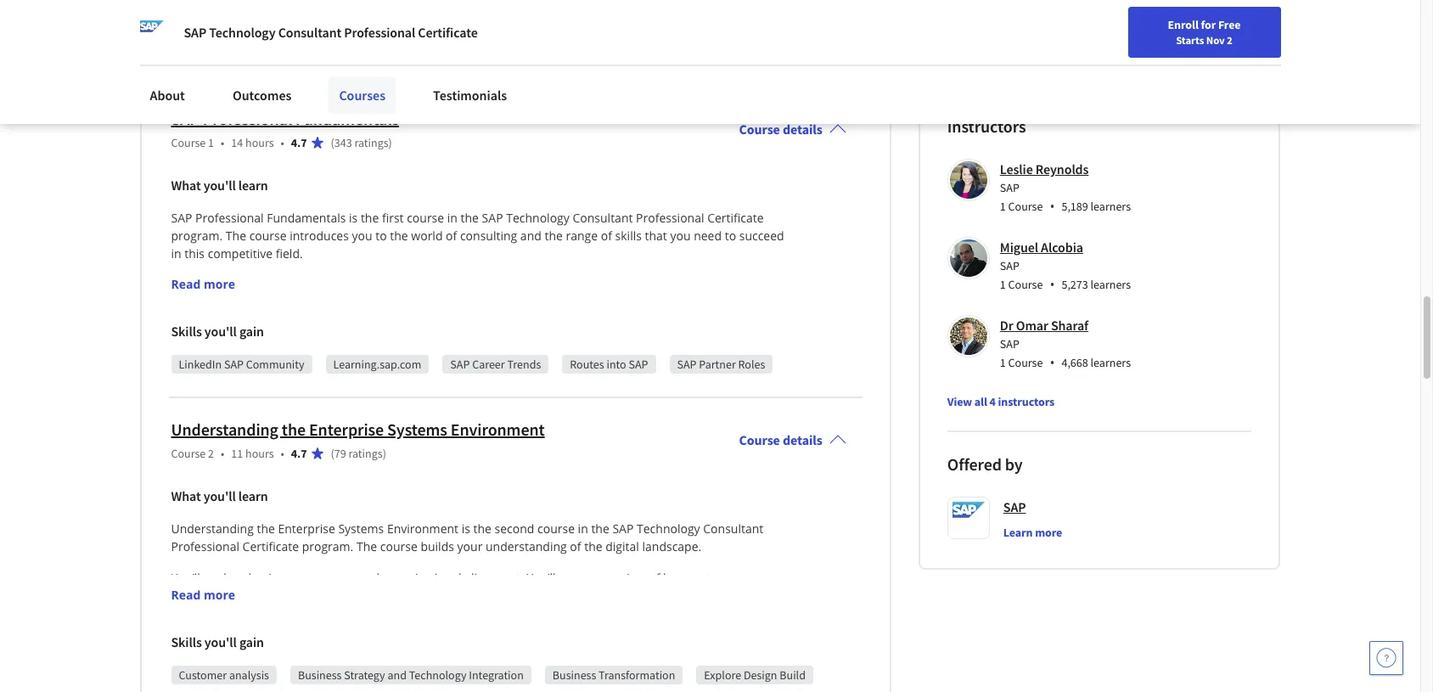 Task type: describe. For each thing, give the bounding box(es) containing it.
1 horizontal spatial you
[[352, 228, 373, 244]]

sap inside dr omar sharaf sap 1 course • 4,668 learners
[[1000, 336, 1020, 352]]

the left digital
[[585, 538, 603, 555]]

2 horizontal spatial you
[[671, 228, 691, 244]]

and down using at left
[[388, 668, 407, 683]]

more down competitive
[[204, 276, 235, 292]]

integration
[[469, 668, 524, 683]]

hours for the
[[246, 446, 274, 461]]

consultant inside the sap professional fundamentals is the first course in the sap technology consultant professional certificate program. the course introduces you to the world of consulting and the range of skills that you need to succeed in this competitive field.
[[573, 210, 633, 226]]

1 inside miguel alcobia sap 1 course • 5,273 learners
[[1000, 277, 1006, 292]]

1 inside dr omar sharaf sap 1 course • 4,668 learners
[[1000, 355, 1006, 370]]

what you'll learn for understanding
[[171, 488, 268, 504]]

offered by
[[948, 454, 1023, 475]]

0 vertical spatial architecture,
[[388, 588, 458, 604]]

( 79 ratings )
[[331, 446, 386, 461]]

course details button for understanding the enterprise systems environment
[[726, 408, 860, 472]]

( for fundamentals
[[331, 135, 334, 150]]

systems
[[690, 570, 735, 586]]

cloud,
[[171, 606, 205, 622]]

using
[[378, 641, 408, 657]]

1 to from the left
[[376, 228, 387, 244]]

) for fundamentals
[[389, 135, 392, 150]]

of right the world
[[446, 228, 457, 244]]

0 horizontal spatial in
[[171, 245, 181, 262]]

become
[[557, 641, 602, 657]]

view
[[948, 394, 973, 409]]

sap inside leslie reynolds sap 1 course • 5,189 learners
[[1000, 180, 1020, 195]]

technology up outcomes link
[[209, 24, 276, 41]]

covering
[[309, 623, 356, 640]]

your inside the understanding the enterprise systems environment is the second course in the sap technology consultant professional certificate program. the course builds your understanding of the digital landscape.
[[457, 538, 483, 555]]

the right by
[[188, 677, 206, 692]]

(abap),
[[613, 623, 653, 640]]

skills for understanding
[[171, 634, 202, 651]]

of right "end"
[[234, 677, 245, 692]]

learners for reynolds
[[1091, 199, 1131, 214]]

sap career trends
[[450, 357, 541, 372]]

the down community
[[282, 419, 306, 440]]

learning.sap.com
[[333, 357, 422, 372]]

digital
[[606, 538, 639, 555]]

key
[[689, 606, 708, 622]]

5,189
[[1062, 199, 1089, 214]]

4.7 for the
[[291, 446, 307, 461]]

of inside the understanding the enterprise systems environment is the second course in the sap technology consultant professional certificate program. the course builds your understanding of the digital landscape.
[[570, 538, 581, 555]]

what for understanding
[[171, 488, 201, 504]]

details for understanding the enterprise systems environment
[[783, 431, 823, 448]]

0 vertical spatial read
[[140, 41, 169, 57]]

business for business transformation
[[553, 668, 597, 683]]

more up privacy,
[[204, 587, 235, 603]]

business transformation
[[553, 668, 676, 683]]

14
[[231, 135, 243, 150]]

leslie reynolds link
[[1000, 160, 1089, 177]]

consulting
[[460, 228, 517, 244]]

infrastructure,
[[461, 588, 540, 604]]

technology inside the understanding the enterprise systems environment is the second course in the sap technology consultant professional certificate program. the course builds your understanding of the digital landscape.
[[637, 521, 700, 537]]

dr omar sharaf sap 1 course • 4,668 learners
[[1000, 317, 1131, 372]]

environment for understanding the enterprise systems environment is the second course in the sap technology consultant professional certificate program. the course builds your understanding of the digital landscape.
[[387, 521, 459, 537]]

sap image
[[140, 20, 164, 44]]

leslie reynolds sap 1 course • 5,189 learners
[[1000, 160, 1131, 216]]

how
[[663, 570, 687, 586]]

end
[[209, 677, 230, 692]]

0 vertical spatial read more
[[140, 41, 204, 57]]

rise
[[435, 641, 459, 657]]

learn for the
[[238, 488, 268, 504]]

designed
[[171, 588, 222, 604]]

range
[[566, 228, 598, 244]]

by
[[171, 677, 185, 692]]

instructors
[[999, 394, 1055, 409]]

certificate inside the understanding the enterprise systems environment is the second course in the sap technology consultant professional certificate program. the course builds your understanding of the digital landscape.
[[243, 538, 299, 555]]

overview
[[597, 570, 646, 586]]

strategy
[[344, 668, 385, 683]]

2 to from the left
[[725, 228, 737, 244]]

enroll
[[1168, 17, 1199, 32]]

miguel alcobia link
[[1000, 239, 1084, 256]]

and up (abap),
[[614, 606, 635, 622]]

privacy,
[[208, 606, 250, 622]]

the left second at the bottom
[[474, 521, 492, 537]]

you'll for professional
[[204, 177, 236, 194]]

courses link
[[329, 76, 396, 114]]

an
[[580, 570, 593, 586]]

1 vertical spatial analysis
[[229, 668, 269, 683]]

advanced
[[359, 623, 414, 640]]

leslie reynolds image
[[950, 161, 988, 199]]

alcobia
[[1041, 239, 1084, 256]]

and up "fiori."
[[171, 623, 192, 640]]

course details for sap professional fundamentals
[[739, 121, 823, 138]]

more right sap image
[[172, 41, 204, 57]]

program. inside the sap professional fundamentals is the first course in the sap technology consultant professional certificate program. the course introduces you to the world of consulting and the range of skills that you need to succeed in this competitive field.
[[171, 228, 223, 244]]

application
[[544, 588, 605, 604]]

professional up 14
[[203, 108, 292, 129]]

of down infrastructure,
[[503, 606, 514, 622]]

linkedin sap community
[[179, 357, 305, 372]]

• right 11
[[281, 446, 284, 461]]

and down developed,
[[253, 606, 274, 622]]

analysis inside you'll explore business processes and organizational alignment. you'll get an overview of how systems are designed and developed, and consider architecture, infrastructure, application development, data science, cloud, privacy, and security. you'll build your understanding of the sap platform and consider key development and deployment models covering advanced business application programming (abap), java, sap api, and sap fiori. plus, you'll explore gap analysis using sap rise and activate and become familiar with sap cloud strategy, architecture, and tools. by the end of this course, you will be ab
[[331, 641, 375, 657]]

career
[[472, 357, 505, 372]]

more inside 'button'
[[1036, 525, 1063, 540]]

you'll for sap
[[205, 323, 237, 340]]

you inside you'll explore business processes and organizational alignment. you'll get an overview of how systems are designed and developed, and consider architecture, infrastructure, application development, data science, cloud, privacy, and security. you'll build your understanding of the sap platform and consider key development and deployment models covering advanced business application programming (abap), java, sap api, and sap fiori. plus, you'll explore gap analysis using sap rise and activate and become familiar with sap cloud strategy, architecture, and tools. by the end of this course, you will be ab
[[314, 677, 335, 692]]

tools.
[[268, 659, 299, 675]]

the up digital
[[592, 521, 610, 537]]

english button
[[1065, 0, 1167, 55]]

will
[[338, 677, 356, 692]]

79
[[334, 446, 346, 461]]

the up business
[[257, 521, 275, 537]]

and down programming
[[533, 641, 554, 657]]

learn
[[1004, 525, 1033, 540]]

read more button for understanding
[[171, 586, 235, 604]]

certificate inside the sap professional fundamentals is the first course in the sap technology consultant professional certificate program. the course introduces you to the world of consulting and the range of skills that you need to succeed in this competitive field.
[[708, 210, 764, 226]]

and right rise at the bottom of the page
[[462, 641, 483, 657]]

in inside the understanding the enterprise systems environment is the second course in the sap technology consultant professional certificate program. the course builds your understanding of the digital landscape.
[[578, 521, 588, 537]]

and down processes
[[313, 588, 334, 604]]

you'll for analysis
[[205, 634, 237, 651]]

1 vertical spatial architecture,
[[171, 659, 241, 675]]

processes
[[300, 570, 355, 586]]

all
[[975, 394, 988, 409]]

systems for understanding the enterprise systems environment
[[387, 419, 448, 440]]

learners for alcobia
[[1091, 277, 1131, 292]]

landscape.
[[643, 538, 702, 555]]

deployment
[[195, 623, 262, 640]]

activate
[[486, 641, 530, 657]]

sap link
[[1004, 497, 1027, 517]]

gap
[[307, 641, 328, 657]]

1 left 14
[[208, 135, 214, 150]]

business strategy and technology integration
[[298, 668, 524, 683]]

this inside the sap professional fundamentals is the first course in the sap technology consultant professional certificate program. the course introduces you to the world of consulting and the range of skills that you need to succeed in this competitive field.
[[185, 245, 205, 262]]

with
[[650, 641, 674, 657]]

you'll down "course 2 • 11 hours •"
[[204, 488, 236, 504]]

help center image
[[1377, 648, 1397, 669]]

2 horizontal spatial you'll
[[527, 570, 556, 586]]

understanding inside you'll explore business processes and organizational alignment. you'll get an overview of how systems are designed and developed, and consider architecture, infrastructure, application development, data science, cloud, privacy, and security. you'll build your understanding of the sap platform and consider key development and deployment models covering advanced business application programming (abap), java, sap api, and sap fiori. plus, you'll explore gap analysis using sap rise and activate and become familiar with sap cloud strategy, architecture, and tools. by the end of this course, you will be ab
[[419, 606, 500, 622]]

course up field.
[[249, 228, 287, 244]]

the down first
[[390, 228, 408, 244]]

into
[[607, 357, 627, 372]]

community
[[246, 357, 305, 372]]

1 horizontal spatial explore
[[262, 641, 304, 657]]

roles
[[739, 357, 766, 372]]

0 vertical spatial explore
[[203, 570, 245, 586]]

are
[[738, 570, 756, 586]]

get
[[559, 570, 576, 586]]

the left first
[[361, 210, 379, 226]]

world
[[411, 228, 443, 244]]

1 horizontal spatial you'll
[[327, 606, 356, 622]]

1 vertical spatial 2
[[208, 446, 214, 461]]

organizational
[[383, 570, 462, 586]]

read for understanding the enterprise systems environment
[[171, 587, 201, 603]]

omar
[[1017, 317, 1049, 334]]

transformation
[[599, 668, 676, 683]]

leslie
[[1000, 160, 1034, 177]]

read for sap professional fundamentals
[[171, 276, 201, 292]]

the up the consulting
[[461, 210, 479, 226]]

view all 4 instructors button
[[948, 393, 1055, 410]]

english
[[1095, 19, 1137, 36]]

course 2 • 11 hours •
[[171, 446, 284, 461]]

build
[[359, 606, 387, 622]]

professional up that
[[636, 210, 705, 226]]

competitive
[[208, 245, 273, 262]]

cloud
[[701, 641, 732, 657]]

course inside miguel alcobia sap 1 course • 5,273 learners
[[1009, 277, 1043, 292]]

11
[[231, 446, 243, 461]]

need
[[694, 228, 722, 244]]

explore
[[704, 668, 742, 683]]

course right second at the bottom
[[538, 521, 575, 537]]

professional inside the understanding the enterprise systems environment is the second course in the sap technology consultant professional certificate program. the course builds your understanding of the digital landscape.
[[171, 538, 240, 555]]

consultant inside the understanding the enterprise systems environment is the second course in the sap technology consultant professional certificate program. the course builds your understanding of the digital landscape.
[[704, 521, 764, 537]]

what for sap
[[171, 177, 201, 194]]

customer analysis
[[179, 668, 269, 683]]

environment for understanding the enterprise systems environment
[[451, 419, 545, 440]]

• left 11
[[221, 446, 225, 461]]

sharaf
[[1052, 317, 1089, 334]]

read more for understanding the enterprise systems environment
[[171, 587, 235, 603]]

the down infrastructure,
[[517, 606, 535, 622]]



Task type: locate. For each thing, give the bounding box(es) containing it.
0 horizontal spatial you
[[314, 677, 335, 692]]

1 horizontal spatial in
[[447, 210, 458, 226]]

understanding the enterprise systems environment
[[171, 419, 545, 440]]

gain for the
[[239, 634, 264, 651]]

hours right 11
[[246, 446, 274, 461]]

is left second at the bottom
[[462, 521, 471, 537]]

of
[[446, 228, 457, 244], [601, 228, 612, 244], [570, 538, 581, 555], [649, 570, 660, 586], [503, 606, 514, 622], [234, 677, 245, 692]]

program. up processes
[[302, 538, 354, 555]]

1 vertical spatial read more button
[[171, 586, 235, 604]]

the
[[361, 210, 379, 226], [461, 210, 479, 226], [390, 228, 408, 244], [545, 228, 563, 244], [282, 419, 306, 440], [257, 521, 275, 537], [474, 521, 492, 537], [592, 521, 610, 537], [585, 538, 603, 555], [517, 606, 535, 622], [188, 677, 206, 692]]

2 skills you'll gain from the top
[[171, 634, 264, 651]]

read more up cloud,
[[171, 587, 235, 603]]

1 vertical spatial consider
[[638, 606, 686, 622]]

0 horizontal spatial this
[[185, 245, 205, 262]]

0 horizontal spatial consultant
[[278, 24, 342, 41]]

explore up designed
[[203, 570, 245, 586]]

linkedin
[[179, 357, 222, 372]]

design
[[744, 668, 778, 683]]

is left first
[[349, 210, 358, 226]]

0 vertical spatial skills
[[171, 323, 202, 340]]

1 horizontal spatial this
[[248, 677, 268, 692]]

0 vertical spatial enterprise
[[309, 419, 384, 440]]

read up linkedin
[[171, 276, 201, 292]]

ratings for fundamentals
[[355, 135, 389, 150]]

outcomes
[[233, 87, 292, 104]]

skills you'll gain down privacy,
[[171, 634, 264, 651]]

1 vertical spatial 4.7
[[291, 446, 307, 461]]

enterprise up 79
[[309, 419, 384, 440]]

1 vertical spatial course details button
[[726, 408, 860, 472]]

1 skills from the top
[[171, 323, 202, 340]]

enterprise up processes
[[278, 521, 335, 537]]

0 horizontal spatial explore
[[203, 570, 245, 586]]

reynolds
[[1036, 160, 1089, 177]]

you'll
[[171, 570, 200, 586], [527, 570, 556, 586], [327, 606, 356, 622]]

2 vertical spatial certificate
[[243, 538, 299, 555]]

enterprise for understanding the enterprise systems environment
[[309, 419, 384, 440]]

read more down competitive
[[171, 276, 235, 292]]

enroll for free starts nov 2
[[1168, 17, 1241, 47]]

the up competitive
[[226, 228, 246, 244]]

analysis down 'covering'
[[331, 641, 375, 657]]

0 horizontal spatial the
[[226, 228, 246, 244]]

1 horizontal spatial systems
[[387, 419, 448, 440]]

1 vertical spatial read
[[171, 276, 201, 292]]

0 vertical spatial (
[[331, 135, 334, 150]]

ratings right the 343
[[355, 135, 389, 150]]

environment inside the understanding the enterprise systems environment is the second course in the sap technology consultant professional certificate program. the course builds your understanding of the digital landscape.
[[387, 521, 459, 537]]

0 vertical spatial )
[[389, 135, 392, 150]]

0 horizontal spatial to
[[376, 228, 387, 244]]

this
[[185, 245, 205, 262], [248, 677, 268, 692]]

2 ( from the top
[[331, 446, 334, 461]]

1 skills you'll gain from the top
[[171, 323, 264, 340]]

1 what you'll learn from the top
[[171, 177, 268, 194]]

be
[[359, 677, 373, 692]]

1 vertical spatial learners
[[1091, 277, 1131, 292]]

read up about
[[140, 41, 169, 57]]

plus,
[[202, 641, 228, 657]]

1 vertical spatial the
[[357, 538, 377, 555]]

2 gain from the top
[[239, 634, 264, 651]]

architecture, down organizational
[[388, 588, 458, 604]]

systems for understanding the enterprise systems environment is the second course in the sap technology consultant professional certificate program. the course builds your understanding of the digital landscape.
[[338, 521, 384, 537]]

2 vertical spatial in
[[578, 521, 588, 537]]

skills you'll gain for sap
[[171, 323, 264, 340]]

0 horizontal spatial consider
[[337, 588, 385, 604]]

learners right 5,273
[[1091, 277, 1131, 292]]

1 hours from the top
[[246, 135, 274, 150]]

what you'll learn down course 1 • 14 hours •
[[171, 177, 268, 194]]

you'll left "get" at the bottom of page
[[527, 570, 556, 586]]

you'll down course 1 • 14 hours •
[[204, 177, 236, 194]]

business inside you'll explore business processes and organizational alignment. you'll get an overview of how systems are designed and developed, and consider architecture, infrastructure, application development, data science, cloud, privacy, and security. you'll build your understanding of the sap platform and consider key development and deployment models covering advanced business application programming (abap), java, sap api, and sap fiori. plus, you'll explore gap analysis using sap rise and activate and become familiar with sap cloud strategy, architecture, and tools. by the end of this course, you will be ab
[[417, 623, 466, 640]]

miguel alcobia image
[[950, 239, 988, 277]]

read more up about
[[140, 41, 204, 57]]

1 vertical spatial details
[[783, 431, 823, 448]]

1 vertical spatial skills
[[171, 634, 202, 651]]

fundamentals up the 343
[[296, 108, 399, 129]]

technology inside the sap professional fundamentals is the first course in the sap technology consultant professional certificate program. the course introduces you to the world of consulting and the range of skills that you need to succeed in this competitive field.
[[506, 210, 570, 226]]

learners inside dr omar sharaf sap 1 course • 4,668 learners
[[1091, 355, 1131, 370]]

and up build
[[359, 570, 380, 586]]

you'll
[[204, 177, 236, 194], [205, 323, 237, 340], [204, 488, 236, 504], [205, 634, 237, 651]]

show notifications image
[[1192, 21, 1212, 42]]

builds
[[421, 538, 454, 555]]

analysis down you'll
[[229, 668, 269, 683]]

professional
[[344, 24, 416, 41], [203, 108, 292, 129], [195, 210, 264, 226], [636, 210, 705, 226], [171, 538, 240, 555]]

2 read more button from the top
[[171, 586, 235, 604]]

data
[[687, 588, 712, 604]]

0 vertical spatial the
[[226, 228, 246, 244]]

2 horizontal spatial business
[[553, 668, 597, 683]]

1 vertical spatial gain
[[239, 634, 264, 651]]

the inside the understanding the enterprise systems environment is the second course in the sap technology consultant professional certificate program. the course builds your understanding of the digital landscape.
[[357, 538, 377, 555]]

1 4.7 from the top
[[291, 135, 307, 150]]

customer
[[179, 668, 227, 683]]

understanding up "course 2 • 11 hours •"
[[171, 419, 279, 440]]

what down course 1 • 14 hours •
[[171, 177, 201, 194]]

1 vertical spatial skills you'll gain
[[171, 634, 264, 651]]

course details for understanding the enterprise systems environment
[[739, 431, 823, 448]]

1 understanding from the top
[[171, 419, 279, 440]]

you'll up designed
[[171, 570, 200, 586]]

) right the 343
[[389, 135, 392, 150]]

2 4.7 from the top
[[291, 446, 307, 461]]

1 what from the top
[[171, 177, 201, 194]]

1 vertical spatial fundamentals
[[267, 210, 346, 226]]

understanding inside the understanding the enterprise systems environment is the second course in the sap technology consultant professional certificate program. the course builds your understanding of the digital landscape.
[[171, 521, 254, 537]]

fundamentals inside the sap professional fundamentals is the first course in the sap technology consultant professional certificate program. the course introduces you to the world of consulting and the range of skills that you need to succeed in this competitive field.
[[267, 210, 346, 226]]

0 horizontal spatial your
[[390, 606, 415, 622]]

business up rise at the bottom of the page
[[417, 623, 466, 640]]

you
[[352, 228, 373, 244], [671, 228, 691, 244], [314, 677, 335, 692]]

1 vertical spatial your
[[390, 606, 415, 622]]

dr
[[1000, 317, 1014, 334]]

in up "an"
[[578, 521, 588, 537]]

0 vertical spatial what you'll learn
[[171, 177, 268, 194]]

1 vertical spatial course details
[[739, 431, 823, 448]]

2 inside enroll for free starts nov 2
[[1228, 33, 1233, 47]]

1 vertical spatial understanding
[[419, 606, 500, 622]]

1 horizontal spatial the
[[357, 538, 377, 555]]

skills for sap
[[171, 323, 202, 340]]

about link
[[140, 76, 195, 114]]

course,
[[271, 677, 311, 692]]

details for sap professional fundamentals
[[783, 121, 823, 138]]

skills up linkedin
[[171, 323, 202, 340]]

gain for professional
[[239, 323, 264, 340]]

systems up processes
[[338, 521, 384, 537]]

you left will
[[314, 677, 335, 692]]

1 down dr
[[1000, 355, 1006, 370]]

understanding inside the understanding the enterprise systems environment is the second course in the sap technology consultant professional certificate program. the course builds your understanding of the digital landscape.
[[486, 538, 567, 555]]

technology up 'landscape.'
[[637, 521, 700, 537]]

certificate up testimonials link
[[418, 24, 478, 41]]

skills
[[615, 228, 642, 244]]

and down development on the bottom
[[733, 623, 754, 640]]

and right the consulting
[[521, 228, 542, 244]]

1 horizontal spatial analysis
[[331, 641, 375, 657]]

1 vertical spatial what you'll learn
[[171, 488, 268, 504]]

course details button
[[726, 97, 860, 161], [726, 408, 860, 472]]

certificate up succeed
[[708, 210, 764, 226]]

sap technology consultant  professional certificate
[[184, 24, 478, 41]]

0 vertical spatial skills you'll gain
[[171, 323, 264, 340]]

1 course details button from the top
[[726, 97, 860, 161]]

what down "course 2 • 11 hours •"
[[171, 488, 201, 504]]

1 horizontal spatial business
[[417, 623, 466, 640]]

application
[[469, 623, 531, 640]]

0 vertical spatial certificate
[[418, 24, 478, 41]]

courses
[[339, 87, 386, 104]]

1 down "miguel"
[[1000, 277, 1006, 292]]

architecture, down plus,
[[171, 659, 241, 675]]

skills you'll gain for understanding
[[171, 634, 264, 651]]

course up the world
[[407, 210, 444, 226]]

1 vertical spatial ratings
[[349, 446, 383, 461]]

what you'll learn for sap
[[171, 177, 268, 194]]

gain left models
[[239, 634, 264, 651]]

explore design build
[[704, 668, 806, 683]]

0 vertical spatial consultant
[[278, 24, 342, 41]]

offered
[[948, 454, 1002, 475]]

1 details from the top
[[783, 121, 823, 138]]

1 inside leslie reynolds sap 1 course • 5,189 learners
[[1000, 199, 1006, 214]]

view all 4 instructors
[[948, 394, 1055, 409]]

environment up builds
[[387, 521, 459, 537]]

0 vertical spatial learners
[[1091, 199, 1131, 214]]

• left 14
[[221, 135, 225, 150]]

1 vertical spatial this
[[248, 677, 268, 692]]

0 vertical spatial read more button
[[171, 275, 235, 293]]

business for business strategy and technology integration
[[298, 668, 342, 683]]

0 vertical spatial ratings
[[355, 135, 389, 150]]

read more button for sap
[[171, 275, 235, 293]]

1 learners from the top
[[1091, 199, 1131, 214]]

4,668
[[1062, 355, 1089, 370]]

0 horizontal spatial is
[[349, 210, 358, 226]]

4.7 for professional
[[291, 135, 307, 150]]

you'll up 'covering'
[[327, 606, 356, 622]]

fundamentals for sap professional fundamentals
[[296, 108, 399, 129]]

1 horizontal spatial is
[[462, 521, 471, 537]]

platform
[[563, 606, 611, 622]]

familiar
[[605, 641, 647, 657]]

( down understanding the enterprise systems environment
[[331, 446, 334, 461]]

1 vertical spatial understanding
[[171, 521, 254, 537]]

0 horizontal spatial certificate
[[243, 538, 299, 555]]

0 vertical spatial details
[[783, 121, 823, 138]]

ratings for enterprise
[[349, 446, 383, 461]]

explore
[[203, 570, 245, 586], [262, 641, 304, 657]]

understanding up designed
[[171, 521, 254, 537]]

understanding for understanding the enterprise systems environment
[[171, 419, 279, 440]]

2 learners from the top
[[1091, 277, 1131, 292]]

1 read more button from the top
[[171, 275, 235, 293]]

0 vertical spatial this
[[185, 245, 205, 262]]

1 vertical spatial program.
[[302, 538, 354, 555]]

the up build
[[357, 538, 377, 555]]

api,
[[709, 623, 730, 640]]

course inside dr omar sharaf sap 1 course • 4,668 learners
[[1009, 355, 1043, 370]]

fundamentals for sap professional fundamentals is the first course in the sap technology consultant professional certificate program. the course introduces you to the world of consulting and the range of skills that you need to succeed in this competitive field.
[[267, 210, 346, 226]]

ratings right 79
[[349, 446, 383, 461]]

2 horizontal spatial consultant
[[704, 521, 764, 537]]

free
[[1219, 17, 1241, 32]]

1 vertical spatial hours
[[246, 446, 274, 461]]

1 vertical spatial enterprise
[[278, 521, 335, 537]]

0 vertical spatial consider
[[337, 588, 385, 604]]

dr omar sharaf link
[[1000, 317, 1089, 334]]

java,
[[656, 623, 682, 640]]

business
[[248, 570, 297, 586]]

0 vertical spatial systems
[[387, 419, 448, 440]]

( 343 ratings )
[[331, 135, 392, 150]]

dr omar sharaf image
[[950, 318, 988, 355]]

1 vertical spatial systems
[[338, 521, 384, 537]]

learn for professional
[[238, 177, 268, 194]]

understanding down second at the bottom
[[486, 538, 567, 555]]

you right that
[[671, 228, 691, 244]]

understanding the enterprise systems environment link
[[171, 419, 545, 440]]

2 vertical spatial consultant
[[704, 521, 764, 537]]

• left 5,273
[[1050, 275, 1055, 294]]

course details button for sap professional fundamentals
[[726, 97, 860, 161]]

you'll up linkedin
[[205, 323, 237, 340]]

fundamentals up the introduces
[[267, 210, 346, 226]]

2 understanding from the top
[[171, 521, 254, 537]]

understanding up rise at the bottom of the page
[[419, 606, 500, 622]]

testimonials link
[[423, 76, 518, 114]]

343
[[334, 135, 352, 150]]

• down sap professional fundamentals
[[281, 135, 284, 150]]

learn more
[[1004, 525, 1063, 540]]

1 horizontal spatial certificate
[[418, 24, 478, 41]]

2 right nov
[[1228, 33, 1233, 47]]

by
[[1006, 454, 1023, 475]]

this left course,
[[248, 677, 268, 692]]

1 horizontal spatial consultant
[[573, 210, 633, 226]]

• inside miguel alcobia sap 1 course • 5,273 learners
[[1050, 275, 1055, 294]]

course inside leslie reynolds sap 1 course • 5,189 learners
[[1009, 199, 1043, 214]]

this inside you'll explore business processes and organizational alignment. you'll get an overview of how systems are designed and developed, and consider architecture, infrastructure, application development, data science, cloud, privacy, and security. you'll build your understanding of the sap platform and consider key development and deployment models covering advanced business application programming (abap), java, sap api, and sap fiori. plus, you'll explore gap analysis using sap rise and activate and become familiar with sap cloud strategy, architecture, and tools. by the end of this course, you will be ab
[[248, 677, 268, 692]]

2 vertical spatial read more
[[171, 587, 235, 603]]

you right the introduces
[[352, 228, 373, 244]]

2 vertical spatial read
[[171, 587, 201, 603]]

) down understanding the enterprise systems environment link
[[383, 446, 386, 461]]

4.7
[[291, 135, 307, 150], [291, 446, 307, 461]]

and inside the sap professional fundamentals is the first course in the sap technology consultant professional certificate program. the course introduces you to the world of consulting and the range of skills that you need to succeed in this competitive field.
[[521, 228, 542, 244]]

0 vertical spatial course details button
[[726, 97, 860, 161]]

0 vertical spatial 2
[[1228, 33, 1233, 47]]

testimonials
[[433, 87, 507, 104]]

0 vertical spatial 4.7
[[291, 135, 307, 150]]

the left 'range'
[[545, 228, 563, 244]]

what
[[171, 177, 201, 194], [171, 488, 201, 504]]

your inside you'll explore business processes and organizational alignment. you'll get an overview of how systems are designed and developed, and consider architecture, infrastructure, application development, data science, cloud, privacy, and security. you'll build your understanding of the sap platform and consider key development and deployment models covering advanced business application programming (abap), java, sap api, and sap fiori. plus, you'll explore gap analysis using sap rise and activate and become familiar with sap cloud strategy, architecture, and tools. by the end of this course, you will be ab
[[390, 606, 415, 622]]

miguel alcobia sap 1 course • 5,273 learners
[[1000, 239, 1131, 294]]

learners inside leslie reynolds sap 1 course • 5,189 learners
[[1091, 199, 1131, 214]]

2 details from the top
[[783, 431, 823, 448]]

build
[[780, 668, 806, 683]]

0 horizontal spatial )
[[383, 446, 386, 461]]

for
[[1202, 17, 1217, 32]]

1 vertical spatial consultant
[[573, 210, 633, 226]]

2 skills from the top
[[171, 634, 202, 651]]

None search field
[[242, 11, 650, 45]]

0 vertical spatial understanding
[[486, 538, 567, 555]]

1 gain from the top
[[239, 323, 264, 340]]

0 horizontal spatial 2
[[208, 446, 214, 461]]

1 horizontal spatial program.
[[302, 538, 354, 555]]

sap inside the understanding the enterprise systems environment is the second course in the sap technology consultant professional certificate program. the course builds your understanding of the digital landscape.
[[613, 521, 634, 537]]

1 down leslie
[[1000, 199, 1006, 214]]

1 learn from the top
[[238, 177, 268, 194]]

your up advanced
[[390, 606, 415, 622]]

• inside dr omar sharaf sap 1 course • 4,668 learners
[[1050, 353, 1055, 372]]

1 course details from the top
[[739, 121, 823, 138]]

technology down rise at the bottom of the page
[[409, 668, 467, 683]]

2 learn from the top
[[238, 488, 268, 504]]

skills you'll gain up linkedin
[[171, 323, 264, 340]]

and up privacy,
[[225, 588, 246, 604]]

explore up tools.
[[262, 641, 304, 657]]

course
[[407, 210, 444, 226], [249, 228, 287, 244], [538, 521, 575, 537], [380, 538, 418, 555]]

second
[[495, 521, 535, 537]]

1 horizontal spatial consider
[[638, 606, 686, 622]]

is inside the sap professional fundamentals is the first course in the sap technology consultant professional certificate program. the course introduces you to the world of consulting and the range of skills that you need to succeed in this competitive field.
[[349, 210, 358, 226]]

learners inside miguel alcobia sap 1 course • 5,273 learners
[[1091, 277, 1131, 292]]

understanding for understanding the enterprise systems environment is the second course in the sap technology consultant professional certificate program. the course builds your understanding of the digital landscape.
[[171, 521, 254, 537]]

to down first
[[376, 228, 387, 244]]

this left competitive
[[185, 245, 205, 262]]

architecture,
[[388, 588, 458, 604], [171, 659, 241, 675]]

hours
[[246, 135, 274, 150], [246, 446, 274, 461]]

• inside leslie reynolds sap 1 course • 5,189 learners
[[1050, 197, 1055, 216]]

• left 4,668
[[1050, 353, 1055, 372]]

ratings
[[355, 135, 389, 150], [349, 446, 383, 461]]

professional up courses
[[344, 24, 416, 41]]

consultant up 'range'
[[573, 210, 633, 226]]

the inside the sap professional fundamentals is the first course in the sap technology consultant professional certificate program. the course introduces you to the world of consulting and the range of skills that you need to succeed in this competitive field.
[[226, 228, 246, 244]]

0 vertical spatial in
[[447, 210, 458, 226]]

(
[[331, 135, 334, 150], [331, 446, 334, 461]]

0 horizontal spatial you'll
[[171, 570, 200, 586]]

of up the development,
[[649, 570, 660, 586]]

understanding
[[486, 538, 567, 555], [419, 606, 500, 622]]

1 vertical spatial in
[[171, 245, 181, 262]]

2 course details from the top
[[739, 431, 823, 448]]

you'll
[[231, 641, 259, 657]]

of left skills at the top left of the page
[[601, 228, 612, 244]]

certificate
[[418, 24, 478, 41], [708, 210, 764, 226], [243, 538, 299, 555]]

sap professional fundamentals is the first course in the sap technology consultant professional certificate program. the course introduces you to the world of consulting and the range of skills that you need to succeed in this competitive field.
[[171, 210, 788, 262]]

( down the sap professional fundamentals link
[[331, 135, 334, 150]]

2 hours from the top
[[246, 446, 274, 461]]

programming
[[534, 623, 610, 640]]

sap inside miguel alcobia sap 1 course • 5,273 learners
[[1000, 258, 1020, 273]]

sap partner roles
[[677, 357, 766, 372]]

1 vertical spatial learn
[[238, 488, 268, 504]]

3 learners from the top
[[1091, 355, 1131, 370]]

fiori.
[[171, 641, 199, 657]]

systems inside the understanding the enterprise systems environment is the second course in the sap technology consultant professional certificate program. the course builds your understanding of the digital landscape.
[[338, 521, 384, 537]]

business down the become
[[553, 668, 597, 683]]

2 horizontal spatial certificate
[[708, 210, 764, 226]]

) for enterprise
[[383, 446, 386, 461]]

gain
[[239, 323, 264, 340], [239, 634, 264, 651]]

• left 5,189 on the top
[[1050, 197, 1055, 216]]

is inside the understanding the enterprise systems environment is the second course in the sap technology consultant professional certificate program. the course builds your understanding of the digital landscape.
[[462, 521, 471, 537]]

more
[[172, 41, 204, 57], [204, 276, 235, 292], [1036, 525, 1063, 540], [204, 587, 235, 603]]

0 vertical spatial fundamentals
[[296, 108, 399, 129]]

0 vertical spatial learn
[[238, 177, 268, 194]]

1 horizontal spatial )
[[389, 135, 392, 150]]

field.
[[276, 245, 303, 262]]

1 ( from the top
[[331, 135, 334, 150]]

sap professional fundamentals
[[171, 108, 399, 129]]

1 horizontal spatial 2
[[1228, 33, 1233, 47]]

and down you'll
[[244, 659, 265, 675]]

2 what from the top
[[171, 488, 201, 504]]

program. inside the understanding the enterprise systems environment is the second course in the sap technology consultant professional certificate program. the course builds your understanding of the digital landscape.
[[302, 538, 354, 555]]

0 vertical spatial environment
[[451, 419, 545, 440]]

2 what you'll learn from the top
[[171, 488, 268, 504]]

consider up build
[[337, 588, 385, 604]]

routes into sap
[[570, 357, 649, 372]]

0 vertical spatial hours
[[246, 135, 274, 150]]

1 vertical spatial certificate
[[708, 210, 764, 226]]

course left builds
[[380, 538, 418, 555]]

environment down 'sap career trends'
[[451, 419, 545, 440]]

0 vertical spatial analysis
[[331, 641, 375, 657]]

0 vertical spatial what
[[171, 177, 201, 194]]

read more for sap professional fundamentals
[[171, 276, 235, 292]]

2
[[1228, 33, 1233, 47], [208, 446, 214, 461]]

the
[[226, 228, 246, 244], [357, 538, 377, 555]]

course
[[739, 121, 780, 138], [171, 135, 206, 150], [1009, 199, 1043, 214], [1009, 277, 1043, 292], [1009, 355, 1043, 370], [739, 431, 780, 448], [171, 446, 206, 461]]

read up cloud,
[[171, 587, 201, 603]]

enterprise inside the understanding the enterprise systems environment is the second course in the sap technology consultant professional certificate program. the course builds your understanding of the digital landscape.
[[278, 521, 335, 537]]

1 vertical spatial )
[[383, 446, 386, 461]]

2 course details button from the top
[[726, 408, 860, 472]]

routes
[[570, 357, 605, 372]]

enterprise for understanding the enterprise systems environment is the second course in the sap technology consultant professional certificate program. the course builds your understanding of the digital landscape.
[[278, 521, 335, 537]]

0 vertical spatial program.
[[171, 228, 223, 244]]

science,
[[715, 588, 758, 604]]

( for enterprise
[[331, 446, 334, 461]]

trends
[[507, 357, 541, 372]]

2 left 11
[[208, 446, 214, 461]]

consultant up outcomes link
[[278, 24, 342, 41]]

learn down 11
[[238, 488, 268, 504]]

1 horizontal spatial your
[[457, 538, 483, 555]]

professional up competitive
[[195, 210, 264, 226]]

hours for professional
[[246, 135, 274, 150]]



Task type: vqa. For each thing, say whether or not it's contained in the screenshot.
this inside the 'Sap Professional Fundamentals Is The First Course In The Sap Technology Consultant Professional Certificate Program. The Course Introduces You To The World Of Consulting And The Range Of Skills That You Need To Succeed In This Competitive Field.'
yes



